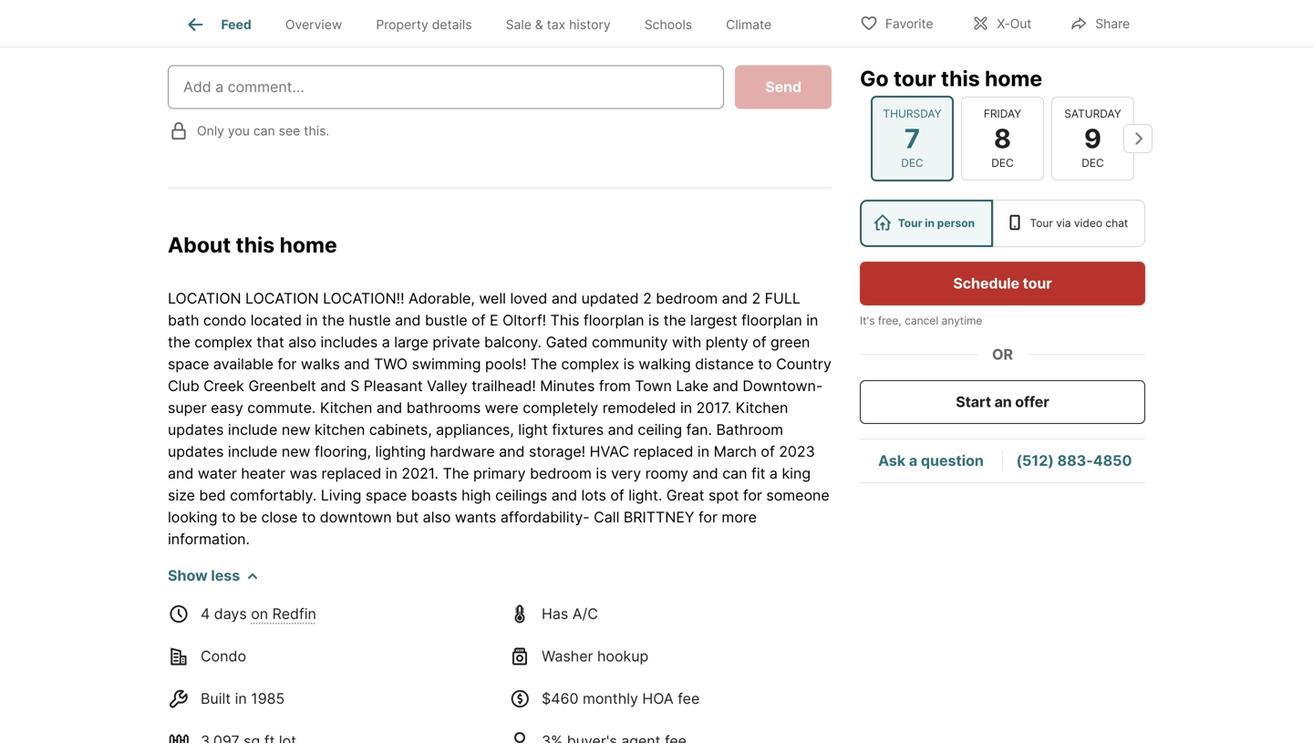 Task type: locate. For each thing, give the bounding box(es) containing it.
heater
[[241, 465, 286, 483]]

replaced down flooring,
[[322, 465, 381, 483]]

2 location from the left
[[245, 290, 319, 307]]

tour in person option
[[860, 200, 993, 247]]

1 vertical spatial include
[[228, 443, 278, 461]]

1 vertical spatial is
[[624, 355, 635, 373]]

person
[[937, 217, 975, 230]]

ask a question link
[[878, 452, 984, 470]]

built
[[201, 690, 231, 708]]

1 horizontal spatial floorplan
[[742, 312, 802, 329]]

a right ask
[[909, 452, 918, 470]]

0 horizontal spatial this
[[236, 232, 275, 258]]

about this home
[[168, 232, 337, 258]]

0 horizontal spatial dec
[[901, 156, 924, 170]]

space up but at the bottom
[[366, 487, 407, 504]]

2 vertical spatial for
[[699, 509, 718, 526]]

home up "friday"
[[985, 66, 1043, 91]]

tab list containing feed
[[168, 0, 803, 47]]

floorplan down full
[[742, 312, 802, 329]]

1 horizontal spatial complex
[[561, 355, 619, 373]]

dec for 8
[[992, 156, 1014, 170]]

0 vertical spatial tour
[[894, 66, 936, 91]]

for down fit
[[743, 487, 762, 504]]

and up "spot"
[[693, 465, 718, 483]]

0 horizontal spatial space
[[168, 355, 209, 373]]

0 vertical spatial also
[[288, 333, 316, 351]]

1 vertical spatial bedroom
[[530, 465, 592, 483]]

send button
[[735, 65, 832, 109]]

Add a comment... text field
[[183, 76, 709, 98]]

in inside option
[[925, 217, 935, 230]]

favorite
[[885, 16, 933, 31]]

include down easy
[[228, 421, 278, 439]]

2 horizontal spatial for
[[743, 487, 762, 504]]

0 vertical spatial include
[[228, 421, 278, 439]]

can left see on the top left of page
[[253, 123, 275, 139]]

climate
[[726, 17, 772, 32]]

1 horizontal spatial also
[[423, 509, 451, 526]]

1 horizontal spatial for
[[699, 509, 718, 526]]

the down gated
[[531, 355, 557, 373]]

community
[[592, 333, 668, 351]]

is down "community"
[[624, 355, 635, 373]]

this up thursday
[[941, 66, 980, 91]]

tour for go
[[894, 66, 936, 91]]

walking
[[639, 355, 691, 373]]

sale & tax history tab
[[489, 3, 628, 47]]

0 vertical spatial replaced
[[634, 443, 694, 461]]

can down march
[[723, 465, 747, 483]]

include up heater
[[228, 443, 278, 461]]

light.
[[629, 487, 662, 504]]

question
[[921, 452, 984, 470]]

built in 1985
[[201, 690, 285, 708]]

and down pleasant
[[377, 399, 402, 417]]

show less
[[168, 567, 240, 585]]

tour inside button
[[1023, 275, 1052, 292]]

location up condo on the left
[[168, 290, 241, 307]]

home
[[985, 66, 1043, 91], [280, 232, 337, 258]]

1 dec from the left
[[901, 156, 924, 170]]

tax
[[547, 17, 566, 32]]

0 horizontal spatial location
[[168, 290, 241, 307]]

0 horizontal spatial complex
[[195, 333, 253, 351]]

2 horizontal spatial is
[[648, 312, 660, 329]]

schools
[[645, 17, 692, 32]]

swimming
[[412, 355, 481, 373]]

with
[[672, 333, 702, 351]]

$460 monthly hoa fee
[[542, 690, 700, 708]]

to left be
[[222, 509, 236, 526]]

in left person
[[925, 217, 935, 230]]

0 horizontal spatial bedroom
[[530, 465, 592, 483]]

e
[[490, 312, 499, 329]]

0 vertical spatial bedroom
[[656, 290, 718, 307]]

to right close
[[302, 509, 316, 526]]

1 vertical spatial space
[[366, 487, 407, 504]]

0 horizontal spatial is
[[596, 465, 607, 483]]

tour up thursday
[[894, 66, 936, 91]]

0 horizontal spatial tour
[[898, 217, 923, 230]]

go
[[860, 66, 889, 91]]

updates up the water
[[168, 443, 224, 461]]

1 horizontal spatial to
[[302, 509, 316, 526]]

2 include from the top
[[228, 443, 278, 461]]

of left e
[[472, 312, 486, 329]]

dec inside saturday 9 dec
[[1082, 156, 1104, 170]]

light
[[518, 421, 548, 439]]

None button
[[871, 96, 954, 182], [961, 96, 1044, 181], [1052, 96, 1135, 181], [871, 96, 954, 182], [961, 96, 1044, 181], [1052, 96, 1135, 181]]

dec down the 7
[[901, 156, 924, 170]]

0 horizontal spatial can
[[253, 123, 275, 139]]

is up lots
[[596, 465, 607, 483]]

0 horizontal spatial also
[[288, 333, 316, 351]]

comments
[[168, 21, 280, 46]]

and up affordability- on the left bottom
[[552, 487, 577, 504]]

1 vertical spatial new
[[282, 443, 311, 461]]

for down "spot"
[[699, 509, 718, 526]]

video
[[1074, 217, 1103, 230]]

dec down 9 at the top
[[1082, 156, 1104, 170]]

space up club
[[168, 355, 209, 373]]

to up downtown-
[[758, 355, 772, 373]]

1 tour from the left
[[898, 217, 923, 230]]

the up the includes
[[322, 312, 345, 329]]

from
[[599, 377, 631, 395]]

the down hardware at the bottom of page
[[443, 465, 469, 483]]

feed link
[[185, 14, 252, 36]]

tab list
[[168, 0, 803, 47]]

2 horizontal spatial a
[[909, 452, 918, 470]]

this
[[941, 66, 980, 91], [236, 232, 275, 258]]

floorplan down updated
[[584, 312, 644, 329]]

2 horizontal spatial dec
[[1082, 156, 1104, 170]]

creek
[[204, 377, 244, 395]]

a up two
[[382, 333, 390, 351]]

on redfin link
[[251, 605, 316, 623]]

and up this
[[552, 290, 577, 307]]

monthly
[[583, 690, 638, 708]]

0 vertical spatial for
[[278, 355, 297, 373]]

start an offer button
[[860, 380, 1146, 424]]

also down boasts
[[423, 509, 451, 526]]

feed
[[221, 17, 252, 32]]

in down lighting
[[386, 465, 398, 483]]

1 vertical spatial the
[[443, 465, 469, 483]]

1 horizontal spatial tour
[[1023, 275, 1052, 292]]

condo
[[203, 312, 246, 329]]

include
[[228, 421, 278, 439], [228, 443, 278, 461]]

bedroom down storage!
[[530, 465, 592, 483]]

tour left person
[[898, 217, 923, 230]]

2 dec from the left
[[992, 156, 1014, 170]]

2 kitchen from the left
[[736, 399, 788, 417]]

1 horizontal spatial location
[[245, 290, 319, 307]]

tour inside option
[[1030, 217, 1053, 230]]

climate tab
[[709, 3, 789, 47]]

updates down "super"
[[168, 421, 224, 439]]

comfortably.
[[230, 487, 317, 504]]

0 horizontal spatial tour
[[894, 66, 936, 91]]

information.
[[168, 530, 250, 548]]

home up location!!
[[280, 232, 337, 258]]

3 dec from the left
[[1082, 156, 1104, 170]]

1 horizontal spatial 2
[[752, 290, 761, 307]]

a right fit
[[770, 465, 778, 483]]

also up walks
[[288, 333, 316, 351]]

2 new from the top
[[282, 443, 311, 461]]

of left green
[[753, 333, 767, 351]]

a
[[382, 333, 390, 351], [909, 452, 918, 470], [770, 465, 778, 483]]

tour in person
[[898, 217, 975, 230]]

new up was
[[282, 443, 311, 461]]

balcony.
[[484, 333, 542, 351]]

valley
[[427, 377, 468, 395]]

dec
[[901, 156, 924, 170], [992, 156, 1014, 170], [1082, 156, 1104, 170]]

town
[[635, 377, 672, 395]]

2017.
[[696, 399, 732, 417]]

updates
[[168, 421, 224, 439], [168, 443, 224, 461]]

2 horizontal spatial to
[[758, 355, 772, 373]]

and up large
[[395, 312, 421, 329]]

0 horizontal spatial replaced
[[322, 465, 381, 483]]

dec inside the thursday 7 dec
[[901, 156, 924, 170]]

size
[[168, 487, 195, 504]]

the up with
[[664, 312, 686, 329]]

washer hookup
[[542, 648, 649, 665]]

2 left full
[[752, 290, 761, 307]]

2 tour from the left
[[1030, 217, 1053, 230]]

in
[[925, 217, 935, 230], [306, 312, 318, 329], [806, 312, 818, 329], [680, 399, 692, 417], [698, 443, 710, 461], [386, 465, 398, 483], [235, 690, 247, 708]]

1 horizontal spatial this
[[941, 66, 980, 91]]

883-
[[1058, 452, 1093, 470]]

washer
[[542, 648, 593, 665]]

replaced up roomy
[[634, 443, 694, 461]]

it's free, cancel anytime
[[860, 314, 983, 327]]

and left s
[[320, 377, 346, 395]]

1 vertical spatial home
[[280, 232, 337, 258]]

1 horizontal spatial kitchen
[[736, 399, 788, 417]]

complex down condo on the left
[[195, 333, 253, 351]]

location up located at the top left of the page
[[245, 290, 319, 307]]

1 horizontal spatial dec
[[992, 156, 1014, 170]]

the down "bath"
[[168, 333, 190, 351]]

super
[[168, 399, 207, 417]]

x-out button
[[956, 4, 1047, 41]]

club
[[168, 377, 199, 395]]

1 kitchen from the left
[[320, 399, 373, 417]]

dec inside friday 8 dec
[[992, 156, 1014, 170]]

2 right updated
[[643, 290, 652, 307]]

complex up minutes
[[561, 355, 619, 373]]

bath
[[168, 312, 199, 329]]

updated
[[582, 290, 639, 307]]

0 horizontal spatial floorplan
[[584, 312, 644, 329]]

space
[[168, 355, 209, 373], [366, 487, 407, 504]]

tour inside option
[[898, 217, 923, 230]]

is up "community"
[[648, 312, 660, 329]]

available
[[213, 355, 274, 373]]

2 updates from the top
[[168, 443, 224, 461]]

list box
[[860, 200, 1146, 247]]

but
[[396, 509, 419, 526]]

sale & tax history
[[506, 17, 611, 32]]

0 horizontal spatial 2
[[643, 290, 652, 307]]

1 horizontal spatial space
[[366, 487, 407, 504]]

this right about
[[236, 232, 275, 258]]

dec down 8
[[992, 156, 1014, 170]]

1 vertical spatial this
[[236, 232, 275, 258]]

1 horizontal spatial replaced
[[634, 443, 694, 461]]

green
[[771, 333, 810, 351]]

2 vertical spatial is
[[596, 465, 607, 483]]

0 vertical spatial the
[[531, 355, 557, 373]]

0 horizontal spatial for
[[278, 355, 297, 373]]

new down the commute.
[[282, 421, 311, 439]]

1 vertical spatial can
[[723, 465, 747, 483]]

0 horizontal spatial home
[[280, 232, 337, 258]]

more
[[722, 509, 757, 526]]

1 horizontal spatial can
[[723, 465, 747, 483]]

0 vertical spatial new
[[282, 421, 311, 439]]

1 include from the top
[[228, 421, 278, 439]]

downtown
[[320, 509, 392, 526]]

1 vertical spatial updates
[[168, 443, 224, 461]]

tour left via
[[1030, 217, 1053, 230]]

1 vertical spatial complex
[[561, 355, 619, 373]]

0 vertical spatial updates
[[168, 421, 224, 439]]

ceiling
[[638, 421, 682, 439]]

0 horizontal spatial kitchen
[[320, 399, 373, 417]]

saturday
[[1065, 107, 1122, 120]]

1 horizontal spatial is
[[624, 355, 635, 373]]

tour right schedule on the top right
[[1023, 275, 1052, 292]]

start an offer
[[956, 393, 1050, 411]]

0 vertical spatial is
[[648, 312, 660, 329]]

tour for tour via video chat
[[1030, 217, 1053, 230]]

details
[[432, 17, 472, 32]]

also
[[288, 333, 316, 351], [423, 509, 451, 526]]

bedroom up largest
[[656, 290, 718, 307]]

bedroom
[[656, 290, 718, 307], [530, 465, 592, 483]]

kitchen up bathroom
[[736, 399, 788, 417]]

0 horizontal spatial a
[[382, 333, 390, 351]]

1 horizontal spatial home
[[985, 66, 1043, 91]]

1 vertical spatial tour
[[1023, 275, 1052, 292]]

1 horizontal spatial the
[[531, 355, 557, 373]]

0 vertical spatial space
[[168, 355, 209, 373]]

kitchen up kitchen
[[320, 399, 373, 417]]

2 floorplan from the left
[[742, 312, 802, 329]]

downtown-
[[743, 377, 823, 395]]

1 vertical spatial replaced
[[322, 465, 381, 483]]

tour via video chat option
[[993, 200, 1146, 247]]

for up greenbelt
[[278, 355, 297, 373]]

has
[[542, 605, 568, 623]]

large
[[394, 333, 429, 351]]

tour
[[898, 217, 923, 230], [1030, 217, 1053, 230]]

1 horizontal spatial tour
[[1030, 217, 1053, 230]]

dec for 7
[[901, 156, 924, 170]]

thursday 7 dec
[[883, 107, 942, 170]]

2
[[643, 290, 652, 307], [752, 290, 761, 307]]



Task type: describe. For each thing, give the bounding box(es) containing it.
thursday
[[883, 107, 942, 120]]

in up green
[[806, 312, 818, 329]]

days
[[214, 605, 247, 623]]

primary
[[473, 465, 526, 483]]

1 new from the top
[[282, 421, 311, 439]]

anytime
[[942, 314, 983, 327]]

walks
[[301, 355, 340, 373]]

greenbelt
[[248, 377, 316, 395]]

hvac
[[590, 443, 630, 461]]

1 horizontal spatial bedroom
[[656, 290, 718, 307]]

loved
[[510, 290, 548, 307]]

tour via video chat
[[1030, 217, 1129, 230]]

spot
[[709, 487, 739, 504]]

in down lake
[[680, 399, 692, 417]]

0 horizontal spatial the
[[168, 333, 190, 351]]

someone
[[766, 487, 830, 504]]

brittney
[[624, 509, 695, 526]]

see
[[279, 123, 300, 139]]

remodeled
[[603, 399, 676, 417]]

this
[[550, 312, 580, 329]]

tour for tour in person
[[898, 217, 923, 230]]

1 horizontal spatial a
[[770, 465, 778, 483]]

overview tab
[[268, 3, 359, 47]]

fixtures
[[552, 421, 604, 439]]

2 horizontal spatial the
[[664, 312, 686, 329]]

0 vertical spatial this
[[941, 66, 980, 91]]

dec for 9
[[1082, 156, 1104, 170]]

in down fan.
[[698, 443, 710, 461]]

0 horizontal spatial the
[[443, 465, 469, 483]]

plenty
[[706, 333, 749, 351]]

and up largest
[[722, 290, 748, 307]]

bustle
[[425, 312, 468, 329]]

property details tab
[[359, 3, 489, 47]]

boasts
[[411, 487, 458, 504]]

hustle
[[349, 312, 391, 329]]

and down "distance"
[[713, 377, 739, 395]]

storage!
[[529, 443, 586, 461]]

4
[[201, 605, 210, 623]]

high
[[462, 487, 491, 504]]

1 floorplan from the left
[[584, 312, 644, 329]]

only
[[197, 123, 224, 139]]

ceilings
[[495, 487, 547, 504]]

only you can see this.
[[197, 123, 330, 139]]

list box containing tour in person
[[860, 200, 1146, 247]]

1985
[[251, 690, 285, 708]]

in right located at the top left of the page
[[306, 312, 318, 329]]

cabinets,
[[369, 421, 432, 439]]

cancel
[[905, 314, 939, 327]]

0 vertical spatial home
[[985, 66, 1043, 91]]

tour for schedule
[[1023, 275, 1052, 292]]

bathroom
[[716, 421, 783, 439]]

largest
[[690, 312, 738, 329]]

friday
[[984, 107, 1022, 120]]

1 location from the left
[[168, 290, 241, 307]]

location!!
[[323, 290, 405, 307]]

commute.
[[247, 399, 316, 417]]

and up s
[[344, 355, 370, 373]]

show
[[168, 567, 208, 585]]

2 2 from the left
[[752, 290, 761, 307]]

hoa
[[642, 690, 674, 708]]

0 vertical spatial complex
[[195, 333, 253, 351]]

flooring,
[[315, 443, 371, 461]]

of up fit
[[761, 443, 775, 461]]

schools tab
[[628, 3, 709, 47]]

condo
[[201, 648, 246, 665]]

1 2 from the left
[[643, 290, 652, 307]]

out
[[1010, 16, 1032, 31]]

has a/c
[[542, 605, 598, 623]]

fan.
[[686, 421, 712, 439]]

chat
[[1106, 217, 1129, 230]]

x-out
[[997, 16, 1032, 31]]

looking
[[168, 509, 218, 526]]

kitchen
[[315, 421, 365, 439]]

it's
[[860, 314, 875, 327]]

lake
[[676, 377, 709, 395]]

close
[[261, 509, 298, 526]]

lighting
[[375, 443, 426, 461]]

1 vertical spatial for
[[743, 487, 762, 504]]

on
[[251, 605, 268, 623]]

great
[[666, 487, 705, 504]]

favorite button
[[844, 4, 949, 41]]

next image
[[1124, 124, 1153, 153]]

king
[[782, 465, 811, 483]]

1 updates from the top
[[168, 421, 224, 439]]

1 vertical spatial also
[[423, 509, 451, 526]]

$460
[[542, 690, 579, 708]]

schedule
[[953, 275, 1020, 292]]

very
[[611, 465, 641, 483]]

adorable,
[[409, 290, 475, 307]]

and up size
[[168, 465, 194, 483]]

located
[[251, 312, 302, 329]]

of down very
[[611, 487, 625, 504]]

an
[[995, 393, 1012, 411]]

location location location!! adorable, well loved and updated 2 bedroom and 2 full bath condo located in the hustle and bustle of e oltorf! this floorplan is the largest floorplan in the complex that also includes a large private balcony. gated community with plenty of green space available for walks and two swimming pools! the complex is walking distance to country club creek greenbelt and s pleasant valley trailhead! minutes from town lake and downtown- super easy commute. kitchen and bathrooms were completely remodeled in 2017. kitchen updates include new kitchen cabinets, appliances, light fixtures and ceiling fan. bathroom updates include new flooring, lighting hardware and storage! hvac replaced in march of 2023 and water heater was replaced in 2021. the primary bedroom is very roomy and can fit a king size bed comfortably. living space boasts high ceilings and lots of light. great spot for someone looking to be close to downtown but also wants affordability-  call brittney for more information.
[[168, 290, 832, 548]]

and up hvac
[[608, 421, 634, 439]]

overview
[[285, 17, 342, 32]]

share button
[[1055, 4, 1146, 41]]

send
[[765, 78, 802, 96]]

9
[[1084, 122, 1102, 154]]

and up primary
[[499, 443, 525, 461]]

bed
[[199, 487, 226, 504]]

can inside location location location!! adorable, well loved and updated 2 bedroom and 2 full bath condo located in the hustle and bustle of e oltorf! this floorplan is the largest floorplan in the complex that also includes a large private balcony. gated community with plenty of green space available for walks and two swimming pools! the complex is walking distance to country club creek greenbelt and s pleasant valley trailhead! minutes from town lake and downtown- super easy commute. kitchen and bathrooms were completely remodeled in 2017. kitchen updates include new kitchen cabinets, appliances, light fixtures and ceiling fan. bathroom updates include new flooring, lighting hardware and storage! hvac replaced in march of 2023 and water heater was replaced in 2021. the primary bedroom is very roomy and can fit a king size bed comfortably. living space boasts high ceilings and lots of light. great spot for someone looking to be close to downtown but also wants affordability-  call brittney for more information.
[[723, 465, 747, 483]]

property details
[[376, 17, 472, 32]]

0 horizontal spatial to
[[222, 509, 236, 526]]

0 vertical spatial can
[[253, 123, 275, 139]]

1 horizontal spatial the
[[322, 312, 345, 329]]

in right built
[[235, 690, 247, 708]]

&
[[535, 17, 543, 32]]

start
[[956, 393, 991, 411]]

ask a question
[[878, 452, 984, 470]]

you
[[228, 123, 250, 139]]

2021.
[[402, 465, 439, 483]]

hookup
[[597, 648, 649, 665]]

(512)
[[1017, 452, 1054, 470]]



Task type: vqa. For each thing, say whether or not it's contained in the screenshot.
the Premier
no



